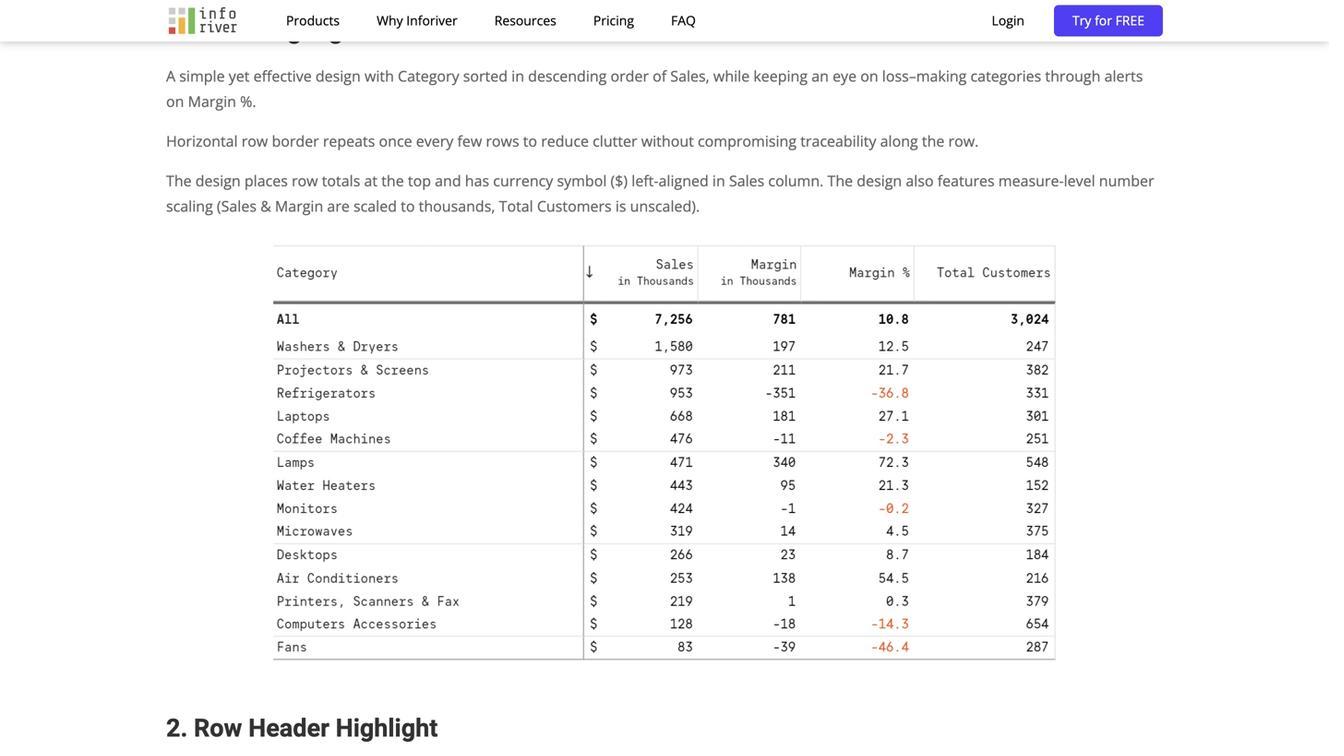 Task type: describe. For each thing, give the bounding box(es) containing it.
margin inside a simple yet effective design with category sorted in descending order of sales, while keeping an eye on loss–making categories through alerts on margin %.
[[188, 91, 236, 111]]

inforiver image
[[166, 2, 240, 39]]

once
[[379, 131, 412, 151]]

0 vertical spatial highlight
[[263, 16, 365, 45]]

resources
[[494, 12, 556, 29]]

is
[[615, 196, 626, 216]]

eye
[[833, 66, 857, 86]]

row
[[194, 714, 242, 743]]

0 vertical spatial row
[[242, 131, 268, 151]]

places
[[244, 171, 288, 191]]

level
[[1064, 171, 1095, 191]]

rows
[[486, 131, 519, 151]]

aligned
[[659, 171, 709, 191]]

a
[[166, 66, 175, 86]]

1.
[[166, 16, 188, 45]]

30 elegant table/matrix designs in microsoft power bi image
[[263, 237, 1066, 673]]

and
[[435, 171, 461, 191]]

1 the from the left
[[166, 171, 192, 191]]

pricing
[[593, 12, 634, 29]]

try for free link
[[1054, 5, 1163, 37]]

in inside a simple yet effective design with category sorted in descending order of sales, while keeping an eye on loss–making categories through alerts on margin %.
[[511, 66, 524, 86]]

horizontal row border repeats once every few rows to reduce clutter without compromising traceability along the row.
[[166, 131, 979, 151]]

faq button
[[662, 5, 705, 36]]

symbol
[[557, 171, 607, 191]]

2 horizontal spatial design
[[857, 171, 902, 191]]

login
[[992, 12, 1024, 29]]

measure-
[[998, 171, 1064, 191]]

2 the from the left
[[827, 171, 853, 191]]

with
[[365, 66, 394, 86]]

faq
[[671, 12, 696, 29]]

sales,
[[670, 66, 710, 86]]

try for free
[[1072, 12, 1144, 29]]

keeping
[[753, 66, 808, 86]]

sorted
[[463, 66, 508, 86]]

inforiver
[[406, 12, 458, 29]]

resources button
[[485, 5, 566, 36]]

design inside a simple yet effective design with category sorted in descending order of sales, while keeping an eye on loss–making categories through alerts on margin %.
[[316, 66, 361, 86]]

top
[[408, 171, 431, 191]]

of
[[653, 66, 667, 86]]

pricing button
[[584, 5, 643, 36]]

left-
[[632, 171, 659, 191]]

products button
[[277, 5, 349, 36]]

the inside the design places row totals at the top and has currency symbol ($) left-aligned in sales column. the design also features measure-level number scaling (sales & margin are scaled to thousands, total customers is unscaled).
[[381, 171, 404, 191]]

along
[[880, 131, 918, 151]]

scaled
[[353, 196, 397, 216]]

through
[[1045, 66, 1101, 86]]

traceability
[[800, 131, 876, 151]]

%.
[[240, 91, 256, 111]]

horizontal
[[166, 131, 238, 151]]

1 vertical spatial on
[[166, 91, 184, 111]]

1 vertical spatial highlight
[[336, 714, 438, 743]]

(sales
[[217, 196, 257, 216]]

products
[[286, 12, 340, 29]]

categories
[[970, 66, 1041, 86]]

login link
[[992, 10, 1024, 32]]

scaling
[[166, 196, 213, 216]]

total
[[499, 196, 533, 216]]



Task type: locate. For each thing, give the bounding box(es) containing it.
clutter
[[593, 131, 637, 151]]

the design places row totals at the top and has currency symbol ($) left-aligned in sales column. the design also features measure-level number scaling (sales & margin are scaled to thousands, total customers is unscaled).
[[166, 171, 1154, 216]]

row inside the design places row totals at the top and has currency symbol ($) left-aligned in sales column. the design also features measure-level number scaling (sales & margin are scaled to thousands, total customers is unscaled).
[[292, 171, 318, 191]]

has
[[465, 171, 489, 191]]

($)
[[611, 171, 628, 191]]

to
[[523, 131, 537, 151], [401, 196, 415, 216]]

0 vertical spatial margin
[[188, 91, 236, 111]]

1 horizontal spatial row
[[292, 171, 318, 191]]

1. value highlight
[[166, 16, 365, 45]]

0 horizontal spatial the
[[381, 171, 404, 191]]

category
[[398, 66, 459, 86]]

to down top
[[401, 196, 415, 216]]

features
[[937, 171, 995, 191]]

0 vertical spatial to
[[523, 131, 537, 151]]

1 vertical spatial to
[[401, 196, 415, 216]]

1 horizontal spatial on
[[860, 66, 878, 86]]

in left sales
[[712, 171, 725, 191]]

the down traceability
[[827, 171, 853, 191]]

on
[[860, 66, 878, 86], [166, 91, 184, 111]]

0 horizontal spatial design
[[195, 171, 241, 191]]

design
[[316, 66, 361, 86], [195, 171, 241, 191], [857, 171, 902, 191]]

row
[[242, 131, 268, 151], [292, 171, 318, 191]]

0 horizontal spatial in
[[511, 66, 524, 86]]

1 horizontal spatial in
[[712, 171, 725, 191]]

are
[[327, 196, 350, 216]]

1 horizontal spatial design
[[316, 66, 361, 86]]

0 horizontal spatial row
[[242, 131, 268, 151]]

0 horizontal spatial to
[[401, 196, 415, 216]]

the left 'row.'
[[922, 131, 945, 151]]

alerts
[[1104, 66, 1143, 86]]

margin down simple
[[188, 91, 236, 111]]

in right sorted
[[511, 66, 524, 86]]

reduce
[[541, 131, 589, 151]]

free
[[1115, 12, 1144, 29]]

thousands,
[[419, 196, 495, 216]]

design up (sales
[[195, 171, 241, 191]]

why inforiver link
[[367, 5, 467, 36]]

row down %.
[[242, 131, 268, 151]]

&
[[260, 196, 271, 216]]

design left with
[[316, 66, 361, 86]]

every
[[416, 131, 453, 151]]

a simple yet effective design with category sorted in descending order of sales, while keeping an eye on loss–making categories through alerts on margin %.
[[166, 66, 1143, 111]]

on down 'a'
[[166, 91, 184, 111]]

in
[[511, 66, 524, 86], [712, 171, 725, 191]]

simple
[[179, 66, 225, 86]]

1 horizontal spatial the
[[922, 131, 945, 151]]

loss–making
[[882, 66, 967, 86]]

try
[[1072, 12, 1091, 29]]

also
[[906, 171, 934, 191]]

an
[[811, 66, 829, 86]]

the up the scaling
[[166, 171, 192, 191]]

1 horizontal spatial margin
[[275, 196, 323, 216]]

column.
[[768, 171, 824, 191]]

margin inside the design places row totals at the top and has currency symbol ($) left-aligned in sales column. the design also features measure-level number scaling (sales & margin are scaled to thousands, total customers is unscaled).
[[275, 196, 323, 216]]

2.
[[166, 714, 188, 743]]

to inside the design places row totals at the top and has currency symbol ($) left-aligned in sales column. the design also features measure-level number scaling (sales & margin are scaled to thousands, total customers is unscaled).
[[401, 196, 415, 216]]

0 vertical spatial on
[[860, 66, 878, 86]]

the
[[166, 171, 192, 191], [827, 171, 853, 191]]

few
[[457, 131, 482, 151]]

0 vertical spatial the
[[922, 131, 945, 151]]

0 horizontal spatial margin
[[188, 91, 236, 111]]

1 horizontal spatial the
[[827, 171, 853, 191]]

descending
[[528, 66, 607, 86]]

at
[[364, 171, 378, 191]]

0 horizontal spatial the
[[166, 171, 192, 191]]

margin
[[188, 91, 236, 111], [275, 196, 323, 216]]

border
[[272, 131, 319, 151]]

repeats
[[323, 131, 375, 151]]

row left totals
[[292, 171, 318, 191]]

while
[[713, 66, 750, 86]]

header
[[248, 714, 329, 743]]

0 vertical spatial in
[[511, 66, 524, 86]]

currency
[[493, 171, 553, 191]]

compromising
[[698, 131, 797, 151]]

value
[[194, 16, 257, 45]]

margin right &
[[275, 196, 323, 216]]

why inforiver
[[377, 12, 458, 29]]

1 vertical spatial row
[[292, 171, 318, 191]]

to right rows
[[523, 131, 537, 151]]

1 horizontal spatial to
[[523, 131, 537, 151]]

2. row header highlight
[[166, 714, 438, 743]]

number
[[1099, 171, 1154, 191]]

the
[[922, 131, 945, 151], [381, 171, 404, 191]]

row.
[[948, 131, 979, 151]]

effective
[[253, 66, 312, 86]]

customers
[[537, 196, 612, 216]]

for
[[1095, 12, 1112, 29]]

0 horizontal spatial on
[[166, 91, 184, 111]]

unscaled).
[[630, 196, 700, 216]]

on right eye
[[860, 66, 878, 86]]

order
[[611, 66, 649, 86]]

design left also
[[857, 171, 902, 191]]

in inside the design places row totals at the top and has currency symbol ($) left-aligned in sales column. the design also features measure-level number scaling (sales & margin are scaled to thousands, total customers is unscaled).
[[712, 171, 725, 191]]

sales
[[729, 171, 764, 191]]

highlight
[[263, 16, 365, 45], [336, 714, 438, 743]]

1 vertical spatial margin
[[275, 196, 323, 216]]

yet
[[229, 66, 250, 86]]

why
[[377, 12, 403, 29]]

the right at
[[381, 171, 404, 191]]

1 vertical spatial the
[[381, 171, 404, 191]]

totals
[[322, 171, 360, 191]]

1 vertical spatial in
[[712, 171, 725, 191]]

without
[[641, 131, 694, 151]]



Task type: vqa. For each thing, say whether or not it's contained in the screenshot.
so
no



